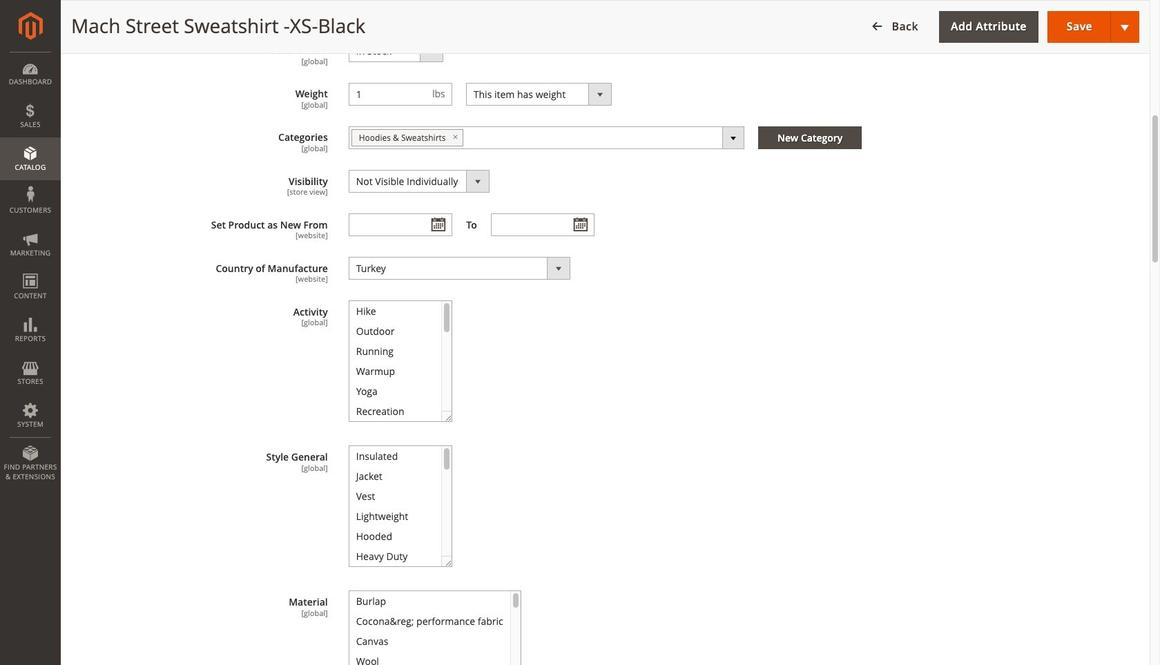 Task type: locate. For each thing, give the bounding box(es) containing it.
None text field
[[349, 83, 425, 105], [491, 214, 595, 236], [349, 83, 425, 105], [491, 214, 595, 236]]

menu bar
[[0, 52, 61, 489]]

None text field
[[349, 214, 452, 236]]



Task type: describe. For each thing, give the bounding box(es) containing it.
magento admin panel image
[[18, 12, 42, 40]]



